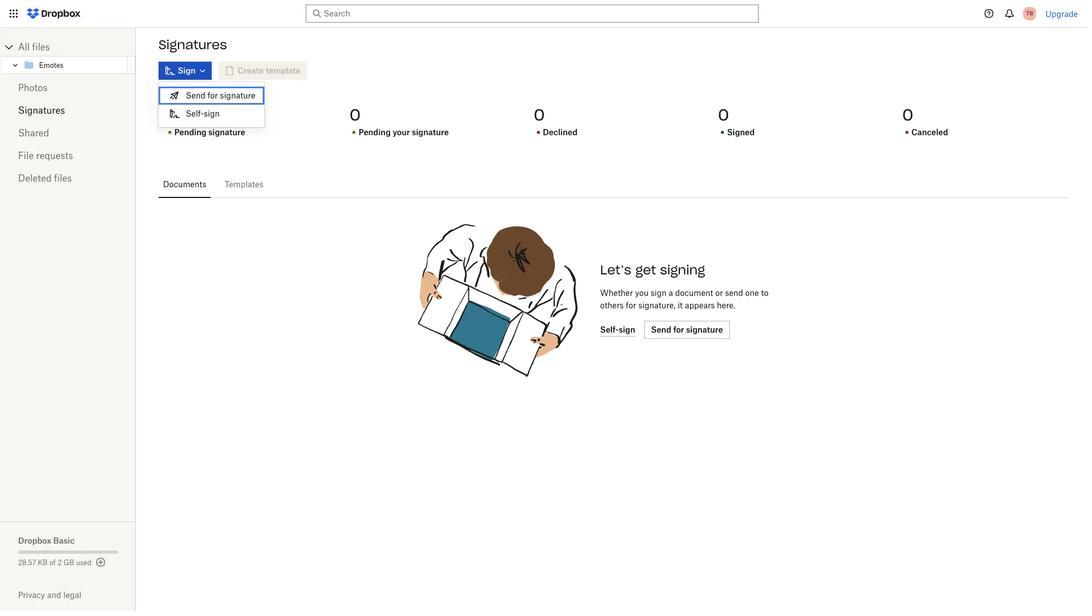Task type: describe. For each thing, give the bounding box(es) containing it.
self-sign
[[186, 109, 220, 118]]

pending your signature
[[359, 127, 449, 137]]

all files
[[18, 41, 50, 53]]

0 for canceled
[[902, 105, 913, 125]]

all files link
[[18, 38, 136, 56]]

self-sign menu item
[[159, 105, 264, 123]]

send for signature
[[186, 91, 255, 100]]

others
[[600, 301, 624, 310]]

send
[[186, 91, 205, 100]]

let's
[[600, 262, 631, 278]]

all
[[18, 41, 30, 53]]

pending for pending signature
[[174, 127, 206, 137]]

get
[[635, 262, 656, 278]]

all files tree
[[2, 38, 136, 74]]

send
[[725, 288, 743, 298]]

your
[[393, 127, 410, 137]]

used
[[76, 559, 91, 567]]

emotes
[[39, 61, 63, 69]]

and
[[47, 591, 61, 600]]

document
[[675, 288, 713, 298]]

signed
[[727, 127, 755, 137]]

gb
[[64, 559, 74, 567]]

legal
[[63, 591, 81, 600]]

canceled
[[911, 127, 948, 137]]

0 for pending your signature
[[350, 105, 361, 125]]

28.57 kb of 2 gb used
[[18, 559, 91, 567]]

files for all files
[[32, 41, 50, 53]]

deleted
[[18, 173, 52, 184]]

privacy and legal
[[18, 591, 81, 600]]

tab list containing documents
[[159, 171, 1069, 198]]

pending for pending your signature
[[359, 127, 391, 137]]

sign inside menu item
[[204, 109, 220, 118]]

emotes link
[[23, 58, 125, 72]]

2
[[58, 559, 62, 567]]

dropbox logo - go to the homepage image
[[23, 5, 84, 23]]

get more space image
[[94, 556, 107, 570]]

for inside menu item
[[207, 91, 218, 100]]

photos link
[[18, 76, 118, 99]]

to
[[761, 288, 769, 298]]

signature for pending your signature
[[412, 127, 449, 137]]

file requests
[[18, 150, 73, 161]]

privacy
[[18, 591, 45, 600]]

0 for signed
[[718, 105, 729, 125]]

0 for declined
[[534, 105, 545, 125]]

global header element
[[0, 0, 1087, 28]]



Task type: locate. For each thing, give the bounding box(es) containing it.
for inside whether you sign a document or send one to others for signature, it appears here.
[[626, 301, 636, 310]]

shared link
[[18, 122, 118, 144]]

0 vertical spatial files
[[32, 41, 50, 53]]

documents
[[163, 179, 206, 189]]

0 vertical spatial sign
[[204, 109, 220, 118]]

signature down self-sign menu item
[[208, 127, 245, 137]]

0
[[165, 105, 176, 125], [350, 105, 361, 125], [534, 105, 545, 125], [718, 105, 729, 125], [902, 105, 913, 125]]

for right send in the top left of the page
[[207, 91, 218, 100]]

1 horizontal spatial for
[[626, 301, 636, 310]]

pending down self-
[[174, 127, 206, 137]]

basic
[[53, 536, 75, 546]]

1 horizontal spatial signatures
[[159, 37, 227, 53]]

signature up self-sign menu item
[[220, 91, 255, 100]]

signatures up shared
[[18, 105, 65, 116]]

0 up declined
[[534, 105, 545, 125]]

requests
[[36, 150, 73, 161]]

here.
[[717, 301, 735, 310]]

deleted files
[[18, 173, 72, 184]]

photos
[[18, 82, 48, 93]]

appears
[[685, 301, 715, 310]]

pending signature
[[174, 127, 245, 137]]

for
[[207, 91, 218, 100], [626, 301, 636, 310]]

whether
[[600, 288, 633, 298]]

deleted files link
[[18, 167, 118, 190]]

declined
[[543, 127, 577, 137]]

0 horizontal spatial pending
[[174, 127, 206, 137]]

1 pending from the left
[[174, 127, 206, 137]]

0 left self-
[[165, 105, 176, 125]]

shared
[[18, 127, 49, 139]]

files down file requests link
[[54, 173, 72, 184]]

signature,
[[638, 301, 676, 310]]

1 horizontal spatial sign
[[651, 288, 667, 298]]

signing
[[660, 262, 705, 278]]

send for signature menu item
[[159, 87, 264, 105]]

2 0 from the left
[[350, 105, 361, 125]]

files inside tree
[[32, 41, 50, 53]]

sign inside whether you sign a document or send one to others for signature, it appears here.
[[651, 288, 667, 298]]

a
[[669, 288, 673, 298]]

1 vertical spatial signatures
[[18, 105, 65, 116]]

4 0 from the left
[[718, 105, 729, 125]]

1 horizontal spatial files
[[54, 173, 72, 184]]

pending
[[174, 127, 206, 137], [359, 127, 391, 137]]

signature inside menu item
[[220, 91, 255, 100]]

signatures up send in the top left of the page
[[159, 37, 227, 53]]

for down you
[[626, 301, 636, 310]]

5 0 from the left
[[902, 105, 913, 125]]

file
[[18, 150, 34, 161]]

signature right your
[[412, 127, 449, 137]]

let's get signing
[[600, 262, 705, 278]]

whether you sign a document or send one to others for signature, it appears here.
[[600, 288, 769, 310]]

28.57
[[18, 559, 36, 567]]

dropbox
[[18, 536, 51, 546]]

one
[[745, 288, 759, 298]]

1 vertical spatial for
[[626, 301, 636, 310]]

signatures
[[159, 37, 227, 53], [18, 105, 65, 116]]

dropbox basic
[[18, 536, 75, 546]]

kb
[[38, 559, 48, 567]]

0 up canceled
[[902, 105, 913, 125]]

0 up pending your signature
[[350, 105, 361, 125]]

0 horizontal spatial sign
[[204, 109, 220, 118]]

tab list
[[159, 171, 1069, 198]]

1 horizontal spatial pending
[[359, 127, 391, 137]]

or
[[715, 288, 723, 298]]

templates tab
[[220, 171, 268, 198]]

sign down send for signature menu item
[[204, 109, 220, 118]]

files for deleted files
[[54, 173, 72, 184]]

2 pending from the left
[[359, 127, 391, 137]]

signature for send for signature
[[220, 91, 255, 100]]

0 up signed
[[718, 105, 729, 125]]

0 horizontal spatial files
[[32, 41, 50, 53]]

1 vertical spatial sign
[[651, 288, 667, 298]]

upgrade
[[1046, 9, 1078, 18]]

documents tab
[[159, 171, 211, 198]]

0 vertical spatial for
[[207, 91, 218, 100]]

signatures link
[[18, 99, 118, 122]]

1 vertical spatial files
[[54, 173, 72, 184]]

upgrade link
[[1046, 9, 1078, 18]]

file requests link
[[18, 144, 118, 167]]

sign left a
[[651, 288, 667, 298]]

templates
[[224, 179, 263, 189]]

0 horizontal spatial for
[[207, 91, 218, 100]]

0 horizontal spatial signatures
[[18, 105, 65, 116]]

pending left your
[[359, 127, 391, 137]]

0 vertical spatial signatures
[[159, 37, 227, 53]]

of
[[49, 559, 56, 567]]

sign
[[204, 109, 220, 118], [651, 288, 667, 298]]

files right all
[[32, 41, 50, 53]]

self-
[[186, 109, 204, 118]]

files
[[32, 41, 50, 53], [54, 173, 72, 184]]

you
[[635, 288, 648, 298]]

0 for pending signature
[[165, 105, 176, 125]]

signature
[[220, 91, 255, 100], [208, 127, 245, 137], [412, 127, 449, 137]]

it
[[678, 301, 683, 310]]

1 0 from the left
[[165, 105, 176, 125]]

3 0 from the left
[[534, 105, 545, 125]]

privacy and legal link
[[18, 591, 136, 600]]



Task type: vqa. For each thing, say whether or not it's contained in the screenshot.
the left Share
no



